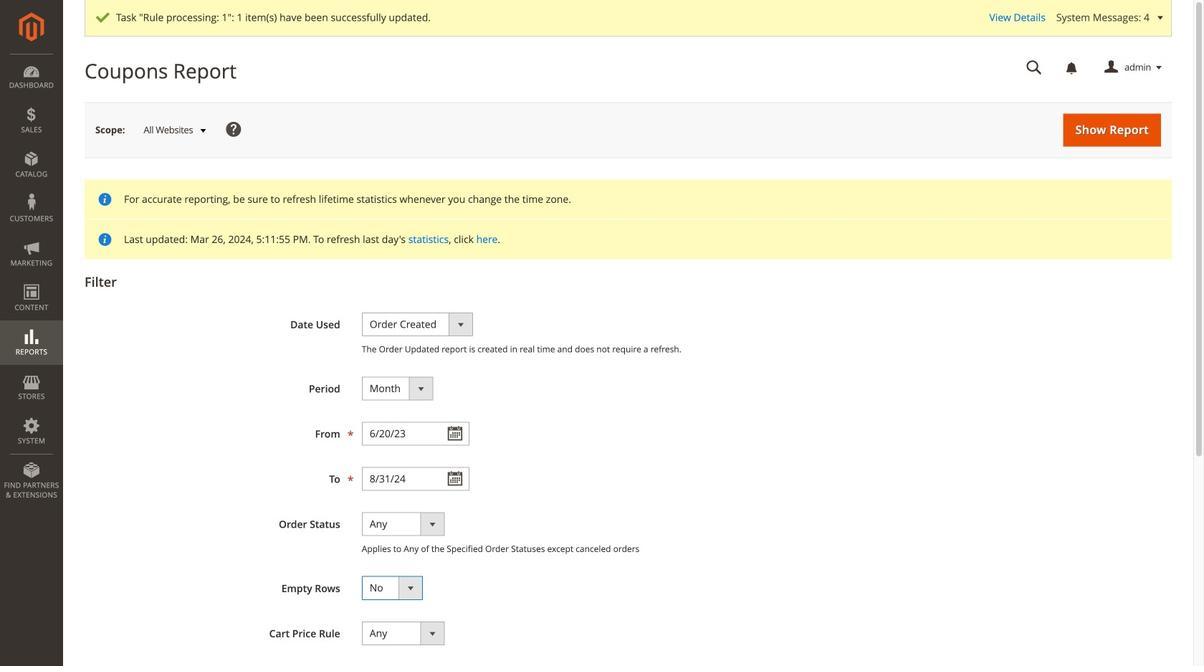 Task type: vqa. For each thing, say whether or not it's contained in the screenshot.
From text box
no



Task type: locate. For each thing, give the bounding box(es) containing it.
None text field
[[362, 422, 469, 445]]

magento admin panel image
[[19, 12, 44, 42]]

None text field
[[1017, 55, 1053, 80], [362, 467, 469, 491], [1017, 55, 1053, 80], [362, 467, 469, 491]]

menu bar
[[0, 54, 63, 507]]



